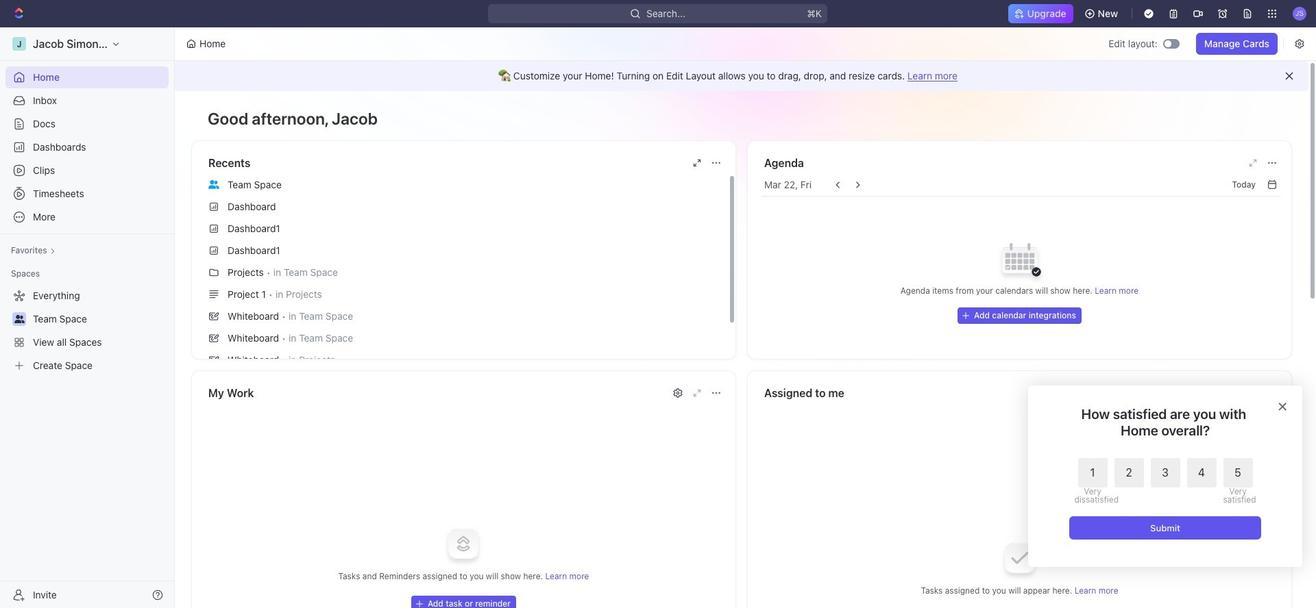 Task type: vqa. For each thing, say whether or not it's contained in the screenshot.
the top USER GROUP icon
yes



Task type: locate. For each thing, give the bounding box(es) containing it.
option group
[[1075, 459, 1253, 505]]

user group image inside tree
[[14, 315, 24, 324]]

0 vertical spatial user group image
[[208, 180, 219, 189]]

1 vertical spatial user group image
[[14, 315, 24, 324]]

user group image
[[208, 180, 219, 189], [14, 315, 24, 324]]

0 horizontal spatial user group image
[[14, 315, 24, 324]]

tree
[[5, 285, 169, 377]]

dialog
[[1029, 386, 1303, 568]]

alert
[[175, 61, 1309, 91]]



Task type: describe. For each thing, give the bounding box(es) containing it.
1 horizontal spatial user group image
[[208, 180, 219, 189]]

sidebar navigation
[[0, 27, 178, 609]]

tree inside sidebar navigation
[[5, 285, 169, 377]]

jacob simon's workspace, , element
[[12, 37, 26, 51]]



